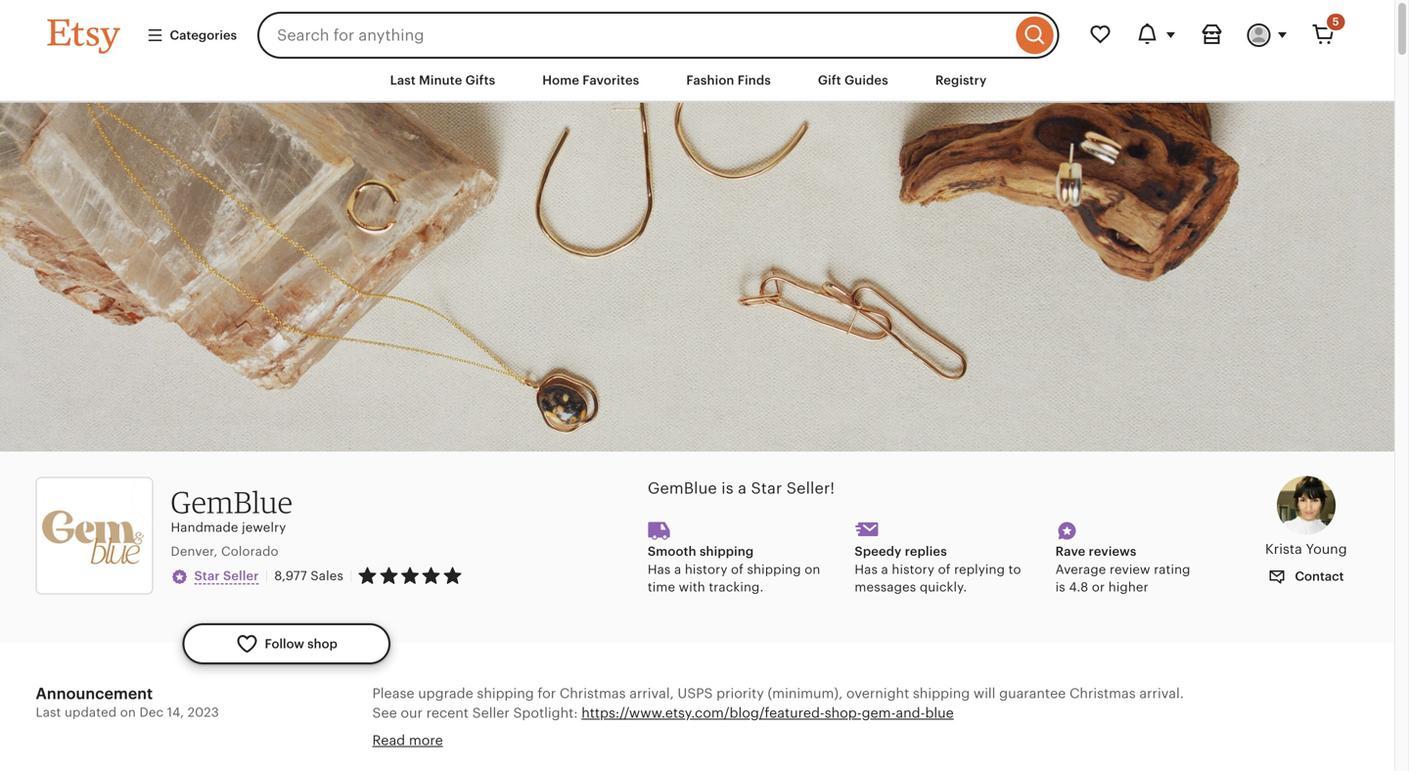 Task type: locate. For each thing, give the bounding box(es) containing it.
messages
[[855, 580, 917, 595]]

seller
[[223, 569, 259, 583], [473, 705, 510, 721]]

handmade
[[171, 521, 238, 535]]

2 horizontal spatial on
[[805, 562, 821, 577]]

spotlight:
[[513, 705, 578, 721]]

average
[[1056, 562, 1107, 577]]

0 horizontal spatial a
[[675, 562, 682, 577]]

for left updates,
[[810, 744, 829, 759]]

1 horizontal spatial star
[[751, 480, 783, 497]]

rave
[[1056, 544, 1086, 559]]

none search field inside 'categories' banner
[[258, 12, 1060, 59]]

1 vertical spatial star
[[194, 569, 220, 583]]

gemblue
[[648, 480, 718, 497], [171, 484, 293, 520]]

fashion finds
[[687, 73, 771, 88]]

8,977 sales link
[[274, 569, 344, 583]]

christmas up spotlight:
[[560, 686, 626, 702]]

instagram:
[[458, 744, 527, 759]]

of up quickly.
[[939, 562, 951, 577]]

of up tracking.
[[731, 562, 744, 577]]

2 vertical spatial on
[[437, 744, 454, 759]]

1 vertical spatial seller
[[473, 705, 510, 721]]

has up time
[[648, 562, 671, 577]]

1 horizontal spatial christmas
[[1070, 686, 1136, 702]]

0 vertical spatial last
[[390, 73, 416, 88]]

1 vertical spatial on
[[120, 706, 136, 720]]

us
[[419, 744, 434, 759]]

and
[[983, 744, 1008, 759]]

has
[[648, 562, 671, 577], [855, 562, 878, 577]]

star left the seller! on the right bottom
[[751, 480, 783, 497]]

is inside rave reviews average review rating is 4.8 or higher
[[1056, 580, 1066, 595]]

dec
[[140, 706, 164, 720]]

has inside 'speedy replies has a history of replying to messages quickly.'
[[855, 562, 878, 577]]

a up messages
[[882, 562, 889, 577]]

8,977
[[274, 569, 307, 583]]

2 christmas from the left
[[1070, 686, 1136, 702]]

please upgrade shipping for christmas arrival, usps priority (minimum), overnight shipping will guarantee christmas arrival. see our recent seller spotlight: https://www.etsy.com/blog/featured-shop-gem-and-blue
[[373, 686, 1185, 721]]

will
[[974, 686, 996, 702]]

gift guides
[[818, 73, 889, 88]]

minute
[[419, 73, 463, 88]]

1 vertical spatial for
[[810, 744, 829, 759]]

1 vertical spatial follow
[[373, 744, 415, 759]]

1 vertical spatial is
[[1056, 580, 1066, 595]]

for up spotlight:
[[538, 686, 556, 702]]

on left dec
[[120, 706, 136, 720]]

has down speedy at the bottom right of the page
[[855, 562, 878, 577]]

| left 8,977
[[265, 568, 269, 584]]

1 horizontal spatial on
[[437, 744, 454, 759]]

upgrade
[[418, 686, 474, 702]]

0 horizontal spatial seller
[[223, 569, 259, 583]]

denver,
[[171, 544, 218, 559]]

updated
[[65, 706, 117, 720]]

review
[[1110, 562, 1151, 577]]

history inside smooth shipping has a history of shipping on time with tracking.
[[685, 562, 728, 577]]

follow for follow shop
[[265, 637, 305, 652]]

finds
[[738, 73, 771, 88]]

Search for anything text field
[[258, 12, 1012, 59]]

shop-
[[825, 705, 862, 721]]

read
[[373, 733, 405, 749]]

rave reviews average review rating is 4.8 or higher
[[1056, 544, 1191, 595]]

a down smooth
[[675, 562, 682, 577]]

1 horizontal spatial |
[[349, 569, 353, 583]]

0 horizontal spatial christmas
[[560, 686, 626, 702]]

of inside smooth shipping has a history of shipping on time with tracking.
[[731, 562, 744, 577]]

menu bar
[[12, 59, 1383, 103]]

for
[[538, 686, 556, 702], [810, 744, 829, 759]]

0 vertical spatial for
[[538, 686, 556, 702]]

gemblue for gemblue is a star seller!
[[648, 480, 718, 497]]

0 horizontal spatial |
[[265, 568, 269, 584]]

history down replies
[[892, 562, 935, 577]]

1 horizontal spatial follow
[[373, 744, 415, 759]]

to
[[1009, 562, 1022, 577]]

christmas
[[560, 686, 626, 702], [1070, 686, 1136, 702]]

priority
[[717, 686, 764, 702]]

last
[[390, 73, 416, 88], [36, 706, 61, 720]]

history up with
[[685, 562, 728, 577]]

shipping
[[700, 544, 754, 559], [748, 562, 802, 577], [477, 686, 534, 702], [913, 686, 970, 702]]

1 horizontal spatial last
[[390, 73, 416, 88]]

krista young image
[[1278, 476, 1336, 535]]

1 vertical spatial last
[[36, 706, 61, 720]]

1 horizontal spatial gemblue
[[648, 480, 718, 497]]

1 of from the left
[[731, 562, 744, 577]]

star
[[751, 480, 783, 497], [194, 569, 220, 583]]

2 of from the left
[[939, 562, 951, 577]]

a left the seller! on the right bottom
[[738, 480, 747, 497]]

2 has from the left
[[855, 562, 878, 577]]

speedy
[[855, 544, 902, 559]]

smooth
[[648, 544, 697, 559]]

history for with
[[685, 562, 728, 577]]

tracking.
[[709, 580, 764, 595]]

0 horizontal spatial has
[[648, 562, 671, 577]]

is left 4.8
[[1056, 580, 1066, 595]]

a
[[738, 480, 747, 497], [675, 562, 682, 577], [882, 562, 889, 577]]

seller inside please upgrade shipping for christmas arrival, usps priority (minimum), overnight shipping will guarantee christmas arrival. see our recent seller spotlight: https://www.etsy.com/blog/featured-shop-gem-and-blue
[[473, 705, 510, 721]]

0 horizontal spatial history
[[685, 562, 728, 577]]

a inside 'speedy replies has a history of replying to messages quickly.'
[[882, 562, 889, 577]]

0 vertical spatial follow
[[265, 637, 305, 652]]

young
[[1307, 541, 1348, 557]]

on down the seller! on the right bottom
[[805, 562, 821, 577]]

1 horizontal spatial history
[[892, 562, 935, 577]]

| 8,977 sales |
[[265, 568, 353, 584]]

gemblue handmade jewelry
[[171, 484, 293, 535]]

|
[[265, 568, 269, 584], [349, 569, 353, 583]]

follow left the shop
[[265, 637, 305, 652]]

history inside 'speedy replies has a history of replying to messages quickly.'
[[892, 562, 935, 577]]

None search field
[[258, 12, 1060, 59]]

0 horizontal spatial last
[[36, 706, 61, 720]]

1 has from the left
[[648, 562, 671, 577]]

with
[[679, 580, 706, 595]]

1 christmas from the left
[[560, 686, 626, 702]]

follow left us
[[373, 744, 415, 759]]

gemblue up smooth
[[648, 480, 718, 497]]

reviews
[[1089, 544, 1137, 559]]

on inside announcement last updated on dec 14, 2023
[[120, 706, 136, 720]]

1 horizontal spatial has
[[855, 562, 878, 577]]

star right star_seller icon
[[194, 569, 220, 583]]

gemblue is a star seller!
[[648, 480, 835, 497]]

2 history from the left
[[892, 562, 935, 577]]

| right sales
[[349, 569, 353, 583]]

0 horizontal spatial on
[[120, 706, 136, 720]]

a inside smooth shipping has a history of shipping on time with tracking.
[[675, 562, 682, 577]]

replying
[[955, 562, 1006, 577]]

0 horizontal spatial gemblue
[[171, 484, 293, 520]]

of inside 'speedy replies has a history of replying to messages quickly.'
[[939, 562, 951, 577]]

krista
[[1266, 541, 1303, 557]]

fashion finds link
[[672, 63, 786, 98]]

0 vertical spatial star
[[751, 480, 783, 497]]

0 horizontal spatial for
[[538, 686, 556, 702]]

1 history from the left
[[685, 562, 728, 577]]

is up smooth shipping has a history of shipping on time with tracking.
[[722, 480, 734, 497]]

seller down colorado
[[223, 569, 259, 583]]

overnight
[[847, 686, 910, 702]]

follow
[[265, 637, 305, 652], [373, 744, 415, 759]]

0 horizontal spatial star
[[194, 569, 220, 583]]

gem-
[[862, 705, 896, 721]]

history
[[685, 562, 728, 577], [892, 562, 935, 577]]

last left the updated
[[36, 706, 61, 720]]

gifts
[[466, 73, 496, 88]]

follow shop
[[265, 637, 338, 652]]

has inside smooth shipping has a history of shipping on time with tracking.
[[648, 562, 671, 577]]

on right us
[[437, 744, 454, 759]]

is
[[722, 480, 734, 497], [1056, 580, 1066, 595]]

1 horizontal spatial is
[[1056, 580, 1066, 595]]

follow for follow us on instagram: https://www.instagram.com/gemandblue/  for updates, new designs, and sales.
[[373, 744, 415, 759]]

0 horizontal spatial follow
[[265, 637, 305, 652]]

star seller
[[194, 569, 259, 583]]

0 vertical spatial is
[[722, 480, 734, 497]]

last minute gifts
[[390, 73, 496, 88]]

0 vertical spatial seller
[[223, 569, 259, 583]]

christmas left arrival.
[[1070, 686, 1136, 702]]

recent
[[427, 705, 469, 721]]

gemblue up handmade
[[171, 484, 293, 520]]

0 vertical spatial on
[[805, 562, 821, 577]]

2 horizontal spatial a
[[882, 562, 889, 577]]

2 | from the left
[[349, 569, 353, 583]]

shop
[[308, 637, 338, 652]]

home
[[543, 73, 580, 88]]

arrival,
[[630, 686, 674, 702]]

0 horizontal spatial is
[[722, 480, 734, 497]]

1 horizontal spatial seller
[[473, 705, 510, 721]]

star inside button
[[194, 569, 220, 583]]

1 horizontal spatial of
[[939, 562, 951, 577]]

higher
[[1109, 580, 1149, 595]]

history for quickly.
[[892, 562, 935, 577]]

last left minute
[[390, 73, 416, 88]]

star seller button
[[171, 566, 259, 586]]

arrival.
[[1140, 686, 1185, 702]]

follow us on instagram: https://www.instagram.com/gemandblue/  for updates, new designs, and sales.
[[373, 744, 1048, 759]]

seller up instagram: on the bottom of the page
[[473, 705, 510, 721]]

0 horizontal spatial of
[[731, 562, 744, 577]]

last inside menu bar
[[390, 73, 416, 88]]

rating
[[1155, 562, 1191, 577]]

speedy replies has a history of replying to messages quickly.
[[855, 544, 1022, 595]]

follow inside button
[[265, 637, 305, 652]]



Task type: vqa. For each thing, say whether or not it's contained in the screenshot.
PERSONALIZED Turkish Beach Towel Gift Unique, Bachelorette Bridesmaid Proposal Wedding Gift Towel, Monogrammed Towels, Mothers Day Gifts image
no



Task type: describe. For each thing, give the bounding box(es) containing it.
read more link
[[373, 733, 443, 749]]

krista young
[[1266, 541, 1348, 557]]

contact
[[1293, 569, 1345, 584]]

or
[[1093, 580, 1106, 595]]

sales.
[[1011, 744, 1048, 759]]

5
[[1333, 16, 1340, 28]]

categories banner
[[12, 0, 1383, 59]]

fashion
[[687, 73, 735, 88]]

more
[[409, 733, 443, 749]]

smooth shipping has a history of shipping on time with tracking.
[[648, 544, 821, 595]]

4.8
[[1069, 580, 1089, 595]]

and-
[[896, 705, 926, 721]]

gift guides link
[[804, 63, 904, 98]]

replies
[[905, 544, 948, 559]]

has for has a history of replying to messages quickly.
[[855, 562, 878, 577]]

last minute gifts link
[[376, 63, 510, 98]]

last inside announcement last updated on dec 14, 2023
[[36, 706, 61, 720]]

blue
[[926, 705, 954, 721]]

new
[[893, 744, 921, 759]]

jewelry
[[242, 521, 286, 535]]

1 horizontal spatial a
[[738, 480, 747, 497]]

krista young link
[[1254, 476, 1359, 559]]

see
[[373, 705, 397, 721]]

designs,
[[924, 744, 979, 759]]

announcement last updated on dec 14, 2023
[[36, 686, 219, 720]]

read more
[[373, 733, 443, 749]]

(minimum),
[[768, 686, 843, 702]]

https://www.etsy.com/blog/featured-shop-gem-and-blue link
[[582, 705, 954, 721]]

registry link
[[921, 63, 1002, 98]]

favorites
[[583, 73, 640, 88]]

usps
[[678, 686, 713, 702]]

1 horizontal spatial for
[[810, 744, 829, 759]]

guides
[[845, 73, 889, 88]]

seller inside button
[[223, 569, 259, 583]]

menu bar containing last minute gifts
[[12, 59, 1383, 103]]

5 link
[[1301, 12, 1348, 59]]

| inside the | 8,977 sales |
[[349, 569, 353, 583]]

https://www.etsy.com/blog/featured-
[[582, 705, 825, 721]]

sales
[[311, 569, 344, 583]]

1 | from the left
[[265, 568, 269, 584]]

announcement
[[36, 686, 153, 703]]

categories button
[[132, 18, 252, 53]]

star_seller image
[[171, 568, 188, 586]]

registry
[[936, 73, 987, 88]]

quickly.
[[920, 580, 968, 595]]

seller!
[[787, 480, 835, 497]]

of for shipping
[[731, 562, 744, 577]]

colorado
[[221, 544, 279, 559]]

denver, colorado
[[171, 544, 279, 559]]

categories
[[170, 28, 237, 42]]

https://www.instagram.com/gemandblue/
[[531, 744, 807, 759]]

a for speedy replies
[[882, 562, 889, 577]]

updates,
[[832, 744, 890, 759]]

our
[[401, 705, 423, 721]]

of for replying
[[939, 562, 951, 577]]

home favorites link
[[528, 63, 654, 98]]

follow shop button
[[183, 624, 391, 665]]

contact button
[[1254, 559, 1359, 595]]

a for smooth shipping
[[675, 562, 682, 577]]

14,
[[167, 706, 184, 720]]

has for has a history of shipping on time with tracking.
[[648, 562, 671, 577]]

guarantee
[[1000, 686, 1067, 702]]

on inside smooth shipping has a history of shipping on time with tracking.
[[805, 562, 821, 577]]

time
[[648, 580, 676, 595]]

please
[[373, 686, 415, 702]]

2023
[[188, 706, 219, 720]]

for inside please upgrade shipping for christmas arrival, usps priority (minimum), overnight shipping will guarantee christmas arrival. see our recent seller spotlight: https://www.etsy.com/blog/featured-shop-gem-and-blue
[[538, 686, 556, 702]]

gemblue for gemblue handmade jewelry
[[171, 484, 293, 520]]

home favorites
[[543, 73, 640, 88]]



